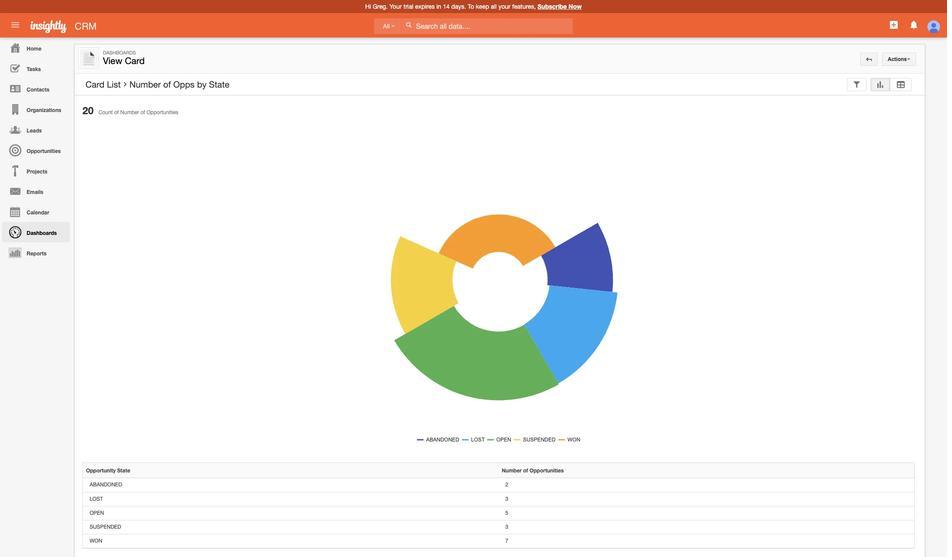 Task type: describe. For each thing, give the bounding box(es) containing it.
5
[[505, 510, 508, 516]]

opportunities inside row
[[530, 468, 564, 474]]

row containing abandoned
[[83, 479, 914, 493]]

opportunities inside opportunities link
[[27, 148, 61, 154]]

number of opps by state
[[129, 79, 230, 89]]

organizations link
[[2, 99, 70, 120]]

in
[[436, 3, 441, 10]]

reports link
[[2, 243, 70, 263]]

table image
[[896, 82, 906, 88]]

card image
[[80, 49, 97, 67]]

leads
[[27, 127, 42, 134]]

dashboards for dashboards view card
[[103, 50, 136, 55]]

days.
[[451, 3, 466, 10]]

notifications image
[[909, 20, 919, 30]]

1 vertical spatial number
[[120, 110, 139, 116]]

chart image
[[876, 82, 884, 88]]

row containing lost
[[83, 493, 914, 507]]

home link
[[2, 38, 70, 58]]

subscribe now link
[[538, 3, 582, 10]]

all
[[383, 23, 390, 30]]

emails
[[27, 189, 43, 195]]

projects
[[27, 168, 47, 175]]

count of number of opportunities
[[99, 110, 178, 116]]

of for number of opportunities
[[523, 468, 528, 474]]

2 cell
[[499, 479, 914, 493]]

dashboards link
[[2, 222, 70, 243]]

row containing opportunity state
[[83, 463, 914, 479]]

view
[[103, 55, 122, 66]]

keep
[[476, 3, 489, 10]]

contacts
[[27, 86, 49, 93]]

20
[[82, 105, 94, 116]]

calendar
[[27, 209, 49, 216]]

back image
[[866, 56, 872, 62]]

abandoned cell
[[83, 479, 499, 493]]

won cell
[[83, 535, 499, 549]]

card inside dashboards view card
[[125, 55, 145, 66]]

your
[[499, 3, 511, 10]]

filter image
[[853, 82, 861, 88]]

all
[[491, 3, 497, 10]]

state inside row
[[117, 468, 130, 474]]

14
[[443, 3, 450, 10]]

crm
[[75, 21, 97, 32]]

features,
[[512, 3, 536, 10]]

hi greg. your trial expires in 14 days. to keep all your features, subscribe now
[[365, 3, 582, 10]]

of for count of number of opportunities
[[114, 110, 119, 116]]

leads link
[[2, 120, 70, 140]]

1 vertical spatial card
[[86, 79, 104, 89]]

opps
[[173, 79, 195, 89]]

actions button
[[882, 53, 916, 66]]

to
[[468, 3, 474, 10]]

your
[[390, 3, 402, 10]]

white image
[[406, 22, 412, 28]]

dashboards view card
[[103, 50, 145, 66]]

count
[[99, 110, 113, 116]]

all link
[[374, 18, 401, 34]]

3 cell for lost
[[499, 493, 914, 507]]

number for number of opportunities
[[502, 468, 522, 474]]



Task type: locate. For each thing, give the bounding box(es) containing it.
2 vertical spatial opportunities
[[530, 468, 564, 474]]

open cell
[[83, 507, 499, 521]]

2 3 from the top
[[505, 524, 508, 530]]

row containing suspended
[[83, 521, 914, 535]]

card left list
[[86, 79, 104, 89]]

0 vertical spatial state
[[209, 79, 230, 89]]

by
[[197, 79, 207, 89]]

opportunities link
[[2, 140, 70, 161]]

dashboards for dashboards
[[27, 230, 57, 236]]

0 horizontal spatial card
[[86, 79, 104, 89]]

tasks
[[27, 66, 41, 72]]

0 vertical spatial 3 cell
[[499, 493, 914, 507]]

0 vertical spatial card
[[125, 55, 145, 66]]

2
[[505, 482, 508, 488]]

1 vertical spatial opportunities
[[27, 148, 61, 154]]

state
[[209, 79, 230, 89], [117, 468, 130, 474]]

0 horizontal spatial dashboards
[[27, 230, 57, 236]]

greg.
[[373, 3, 388, 10]]

3 for lost
[[505, 496, 508, 502]]

3 cell for suspended
[[499, 521, 914, 535]]

emails link
[[2, 181, 70, 202]]

row containing won
[[83, 535, 914, 549]]

0 vertical spatial 3
[[505, 496, 508, 502]]

3 down 5
[[505, 524, 508, 530]]

dashboards right card icon
[[103, 50, 136, 55]]

suspended
[[90, 524, 121, 530]]

lost
[[90, 496, 103, 502]]

2 horizontal spatial opportunities
[[530, 468, 564, 474]]

3 cell down 2 cell
[[499, 521, 914, 535]]

1 horizontal spatial card
[[125, 55, 145, 66]]

6 row from the top
[[83, 535, 914, 549]]

1 row from the top
[[83, 463, 914, 479]]

card right view
[[125, 55, 145, 66]]

lost cell
[[83, 493, 499, 507]]

3 row from the top
[[83, 493, 914, 507]]

2 row from the top
[[83, 479, 914, 493]]

number of opportunities
[[502, 468, 564, 474]]

hi
[[365, 3, 371, 10]]

0 vertical spatial number
[[129, 79, 161, 89]]

1 3 cell from the top
[[499, 493, 914, 507]]

3 for suspended
[[505, 524, 508, 530]]

1 vertical spatial 3
[[505, 524, 508, 530]]

card list
[[86, 79, 121, 89]]

of
[[163, 79, 171, 89], [114, 110, 119, 116], [141, 110, 145, 116], [523, 468, 528, 474]]

list
[[107, 79, 121, 89]]

dashboards inside navigation
[[27, 230, 57, 236]]

0 horizontal spatial state
[[117, 468, 130, 474]]

card list link
[[86, 79, 121, 90]]

of inside row
[[523, 468, 528, 474]]

state right opportunity
[[117, 468, 130, 474]]

2 vertical spatial number
[[502, 468, 522, 474]]

row
[[83, 463, 914, 479], [83, 479, 914, 493], [83, 493, 914, 507], [83, 507, 914, 521], [83, 521, 914, 535], [83, 535, 914, 549]]

7
[[505, 538, 508, 545]]

opportunity state
[[86, 468, 130, 474]]

1 vertical spatial dashboards
[[27, 230, 57, 236]]

1 horizontal spatial opportunities
[[147, 110, 178, 116]]

reports
[[27, 250, 47, 257]]

dashboards up reports link
[[27, 230, 57, 236]]

0 vertical spatial dashboards
[[103, 50, 136, 55]]

trial
[[403, 3, 413, 10]]

opportunities
[[147, 110, 178, 116], [27, 148, 61, 154], [530, 468, 564, 474]]

Search all data.... text field
[[401, 18, 573, 34]]

of for number of opps by state
[[163, 79, 171, 89]]

opportunity
[[86, 468, 116, 474]]

number right count
[[120, 110, 139, 116]]

number up 'count of number of opportunities'
[[129, 79, 161, 89]]

dashboards inside dashboards view card
[[103, 50, 136, 55]]

row group
[[83, 479, 914, 549]]

contacts link
[[2, 79, 70, 99]]

1 horizontal spatial dashboards
[[103, 50, 136, 55]]

subscribe
[[538, 3, 567, 10]]

1 horizontal spatial state
[[209, 79, 230, 89]]

dashboards
[[103, 50, 136, 55], [27, 230, 57, 236]]

number up 2
[[502, 468, 522, 474]]

number inside row
[[502, 468, 522, 474]]

now
[[569, 3, 582, 10]]

0 vertical spatial opportunities
[[147, 110, 178, 116]]

calendar link
[[2, 202, 70, 222]]

home
[[27, 45, 41, 52]]

3
[[505, 496, 508, 502], [505, 524, 508, 530]]

number
[[129, 79, 161, 89], [120, 110, 139, 116], [502, 468, 522, 474]]

row containing open
[[83, 507, 914, 521]]

state right by
[[209, 79, 230, 89]]

expires
[[415, 3, 435, 10]]

navigation containing home
[[0, 38, 70, 263]]

organizations
[[27, 107, 61, 113]]

suspended cell
[[83, 521, 499, 535]]

1 vertical spatial state
[[117, 468, 130, 474]]

actions
[[888, 56, 907, 62]]

won
[[90, 538, 102, 545]]

1 vertical spatial 3 cell
[[499, 521, 914, 535]]

3 up 5
[[505, 496, 508, 502]]

card
[[125, 55, 145, 66], [86, 79, 104, 89]]

tasks link
[[2, 58, 70, 79]]

0 horizontal spatial opportunities
[[27, 148, 61, 154]]

number for number of opps by state
[[129, 79, 161, 89]]

abandoned
[[90, 482, 122, 488]]

row group containing abandoned
[[83, 479, 914, 549]]

7 cell
[[499, 535, 914, 549]]

navigation
[[0, 38, 70, 263]]

projects link
[[2, 161, 70, 181]]

3 cell up 7 cell
[[499, 493, 914, 507]]

5 row from the top
[[83, 521, 914, 535]]

5 cell
[[499, 507, 914, 521]]

3 cell
[[499, 493, 914, 507], [499, 521, 914, 535]]

2 3 cell from the top
[[499, 521, 914, 535]]

open
[[90, 510, 104, 516]]

4 row from the top
[[83, 507, 914, 521]]

1 3 from the top
[[505, 496, 508, 502]]



Task type: vqa. For each thing, say whether or not it's contained in the screenshot.
topmost 3
yes



